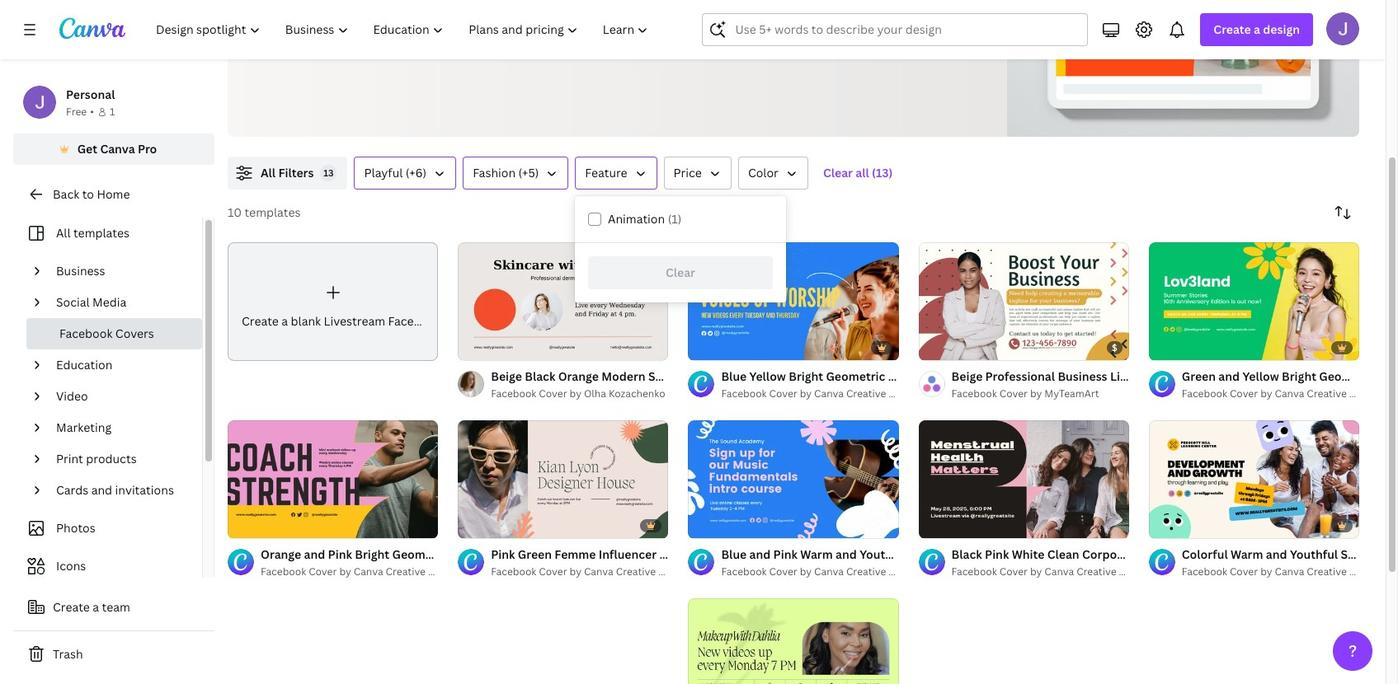 Task type: describe. For each thing, give the bounding box(es) containing it.
print
[[56, 451, 83, 467]]

animation
[[608, 211, 665, 227]]

green femme influencer fashion and beauty livestream facebook cover image
[[688, 599, 899, 685]]

canva inside "button"
[[100, 141, 135, 157]]

facebook cover by canva creative studio for 'blue yellow bright geometric youth church livestream facebook cover' image
[[721, 387, 920, 401]]

home
[[97, 186, 130, 202]]

0 vertical spatial covers
[[520, 20, 564, 38]]

by for facebook cover by canva creative studio link related to 'blue yellow bright geometric youth church livestream facebook cover' image
[[800, 387, 812, 401]]

facebook cover by canva creative studio for the blue and pink warm and youthful school livestream facebook cover image on the bottom of the page
[[721, 565, 920, 579]]

feature button
[[575, 157, 657, 190]]

blank
[[291, 313, 321, 329]]

create a team
[[53, 600, 130, 616]]

cover for orange and pink bright geometric fitness livestream facebook cover image facebook cover by canva creative studio link
[[309, 565, 337, 579]]

free •
[[66, 105, 94, 119]]

all for all filters
[[261, 165, 276, 181]]

by for facebook cover by canva creative studio link associated with pink green femme influencer fashion and beauty livestream facebook cover image
[[570, 565, 582, 579]]

canva for orange and pink bright geometric fitness livestream facebook cover image
[[354, 565, 383, 579]]

myteamart
[[1045, 387, 1100, 401]]

photos
[[56, 521, 95, 536]]

templates for all templates
[[73, 225, 130, 241]]

social
[[56, 295, 90, 310]]

video
[[56, 389, 88, 404]]

Sort by button
[[1327, 196, 1360, 229]]

trash link
[[13, 639, 215, 672]]

all
[[856, 165, 869, 181]]

playful (+6)
[[364, 165, 427, 181]]

create a team button
[[13, 592, 215, 625]]

cover for "facebook cover by olha kozachenko" link
[[539, 387, 567, 401]]

by for facebook cover by canva creative studio link related to the blue and pink warm and youthful school livestream facebook cover image on the bottom of the page
[[800, 565, 812, 579]]

cover for facebook cover by canva creative studio link for "green and yellow bright geometric singer livestream facebook cover" image
[[1230, 387, 1259, 401]]

facebook inside "facebook cover by olha kozachenko" link
[[491, 387, 537, 401]]

orange and pink bright geometric fitness livestream facebook cover image
[[228, 420, 438, 539]]

fashion (+5)
[[473, 165, 539, 181]]

all filters
[[261, 165, 314, 181]]

1 livestream facebook covers templates image from the left
[[1008, 0, 1360, 137]]

Search search field
[[736, 14, 1078, 45]]

facebook cover by canva creative studio link for colorful warm and youthful school livestream facebook cover image
[[1182, 564, 1381, 581]]

canva for "green and yellow bright geometric singer livestream facebook cover" image
[[1275, 387, 1305, 401]]

templates for 10 templates
[[245, 205, 301, 220]]

get canva pro
[[77, 141, 157, 157]]

a for blank
[[282, 313, 288, 329]]

creative for pink green femme influencer fashion and beauty livestream facebook cover image
[[616, 565, 656, 579]]

create a blank livestream facebook cover
[[242, 313, 477, 329]]

get canva pro button
[[13, 134, 215, 165]]

beige black orange modern skincare livestream facebook cover image
[[458, 242, 669, 361]]

fashion (+5) button
[[463, 157, 569, 190]]

a for design
[[1254, 21, 1261, 37]]

next
[[689, 20, 717, 38]]

canva for 'blue yellow bright geometric youth church livestream facebook cover' image
[[814, 387, 844, 401]]

blue yellow bright geometric youth church livestream facebook cover image
[[688, 242, 899, 361]]

0 horizontal spatial design
[[720, 20, 762, 38]]

facebook inside create a blank livestream facebook cover element
[[388, 313, 441, 329]]

back to home
[[53, 186, 130, 202]]

all templates
[[56, 225, 130, 241]]

browse
[[254, 20, 301, 38]]

facebook covers
[[59, 326, 154, 342]]

facebook cover by canva creative studio link for the blue and pink warm and youthful school livestream facebook cover image on the bottom of the page
[[721, 564, 920, 581]]

0 vertical spatial templates
[[567, 20, 632, 38]]

playful (+6) button
[[354, 157, 456, 190]]

facebook cover by canva creative studio link for pink green femme influencer fashion and beauty livestream facebook cover image
[[491, 564, 690, 581]]

personal
[[66, 87, 115, 102]]

(+6)
[[406, 165, 427, 181]]

create for create a blank livestream facebook cover
[[242, 313, 279, 329]]

create for create a team
[[53, 600, 90, 616]]

free
[[66, 105, 87, 119]]

beige professional business livestream facebook cover image
[[919, 242, 1129, 361]]

fashion
[[473, 165, 516, 181]]

clear all (13) button
[[815, 157, 901, 190]]

facebook cover by canva creative studio for pink green femme influencer fashion and beauty livestream facebook cover image
[[491, 565, 690, 579]]

create a design button
[[1201, 13, 1314, 46]]

back
[[53, 186, 79, 202]]

colorful warm and youthful school livestream facebook cover image
[[1149, 420, 1360, 539]]

creative for colorful warm and youthful school livestream facebook cover image
[[1307, 565, 1347, 579]]

livestream for business
[[1111, 369, 1173, 384]]

marketing link
[[50, 413, 192, 444]]

by for facebook cover by canva creative studio link for "green and yellow bright geometric singer livestream facebook cover" image
[[1261, 387, 1273, 401]]

cover for facebook cover by canva creative studio link related to the blue and pink warm and youthful school livestream facebook cover image on the bottom of the page
[[769, 565, 798, 579]]

cover for facebook cover by canva creative studio link related to 'blue yellow bright geometric youth church livestream facebook cover' image
[[769, 387, 798, 401]]

10
[[228, 205, 242, 220]]

clear button
[[588, 257, 773, 290]]

education link
[[50, 350, 192, 381]]

10 templates
[[228, 205, 301, 220]]

by for facebook cover by canva creative studio link related to the black pink white clean corporate period education facebook cover image
[[1031, 565, 1042, 579]]

clear for clear
[[666, 265, 696, 281]]

price button
[[664, 157, 732, 190]]

business link
[[50, 256, 192, 287]]

facebook cover by canva creative studio for the black pink white clean corporate period education facebook cover image
[[952, 565, 1151, 579]]

livestream for blank
[[324, 313, 385, 329]]

create a blank livestream facebook cover element
[[228, 243, 477, 361]]

price
[[674, 165, 702, 181]]

social media
[[56, 295, 127, 310]]

facebook cover by canva creative studio for "green and yellow bright geometric singer livestream facebook cover" image
[[1182, 387, 1381, 401]]

0 horizontal spatial covers
[[115, 326, 154, 342]]

beige professional business livestream facebook cover facebook cover by myteamart
[[952, 369, 1266, 401]]

for
[[635, 20, 653, 38]]

products
[[86, 451, 137, 467]]

13
[[324, 167, 334, 179]]

studio for facebook cover by canva creative studio link related to 'blue yellow bright geometric youth church livestream facebook cover' image
[[889, 387, 920, 401]]

canva for colorful warm and youthful school livestream facebook cover image
[[1275, 565, 1305, 579]]

cover for facebook cover by canva creative studio link associated with pink green femme influencer fashion and beauty livestream facebook cover image
[[539, 565, 567, 579]]

business inside 'business' link
[[56, 263, 105, 279]]

facebook cover by canva creative studio for orange and pink bright geometric fitness livestream facebook cover image
[[261, 565, 460, 579]]

media
[[92, 295, 127, 310]]

invitations
[[115, 483, 174, 498]]

cards and invitations
[[56, 483, 174, 498]]

cover inside create a blank livestream facebook cover element
[[444, 313, 477, 329]]

video link
[[50, 381, 192, 413]]



Task type: locate. For each thing, give the bounding box(es) containing it.
1 horizontal spatial a
[[282, 313, 288, 329]]

studio for orange and pink bright geometric fitness livestream facebook cover image facebook cover by canva creative studio link
[[428, 565, 460, 579]]

2 vertical spatial create
[[53, 600, 90, 616]]

cover inside "facebook cover by olha kozachenko" link
[[539, 387, 567, 401]]

canva for pink green femme influencer fashion and beauty livestream facebook cover image
[[584, 565, 614, 579]]

cover for colorful warm and youthful school livestream facebook cover image's facebook cover by canva creative studio link
[[1230, 565, 1259, 579]]

livestream for quality
[[382, 20, 453, 38]]

templates
[[567, 20, 632, 38], [245, 205, 301, 220], [73, 225, 130, 241]]

quality
[[335, 20, 379, 38]]

animation (1)
[[608, 211, 682, 227]]

studio for colorful warm and youthful school livestream facebook cover image's facebook cover by canva creative studio link
[[1350, 565, 1381, 579]]

1 vertical spatial a
[[282, 313, 288, 329]]

create
[[1214, 21, 1251, 37], [242, 313, 279, 329], [53, 600, 90, 616]]

all for all templates
[[56, 225, 71, 241]]

design left jacob simon image
[[1264, 21, 1300, 37]]

0 horizontal spatial templates
[[73, 225, 130, 241]]

clear all (13)
[[823, 165, 893, 181]]

2 horizontal spatial a
[[1254, 21, 1261, 37]]

creative for the blue and pink warm and youthful school livestream facebook cover image on the bottom of the page
[[847, 565, 887, 579]]

marketing
[[56, 420, 111, 436]]

all
[[261, 165, 276, 181], [56, 225, 71, 241]]

facebook cover by canva creative studio link for "green and yellow bright geometric singer livestream facebook cover" image
[[1182, 386, 1381, 403]]

0 horizontal spatial business
[[56, 263, 105, 279]]

a
[[1254, 21, 1261, 37], [282, 313, 288, 329], [93, 600, 99, 616]]

a inside dropdown button
[[1254, 21, 1261, 37]]

education
[[56, 357, 112, 373]]

creative
[[847, 387, 887, 401], [1307, 387, 1347, 401], [386, 565, 426, 579], [616, 565, 656, 579], [847, 565, 887, 579], [1077, 565, 1117, 579], [1307, 565, 1347, 579]]

icons link
[[23, 551, 192, 583]]

0 vertical spatial livestream
[[382, 20, 453, 38]]

studio
[[889, 387, 920, 401], [1350, 387, 1381, 401], [428, 565, 460, 579], [659, 565, 690, 579], [889, 565, 920, 579], [1119, 565, 1151, 579], [1350, 565, 1381, 579]]

templates right 10
[[245, 205, 301, 220]]

facebook cover by canva creative studio link
[[721, 386, 920, 403], [1182, 386, 1381, 403], [261, 564, 460, 581], [491, 564, 690, 581], [721, 564, 920, 581], [952, 564, 1151, 581], [1182, 564, 1381, 581]]

feature
[[585, 165, 628, 181]]

create inside dropdown button
[[1214, 21, 1251, 37]]

by for colorful warm and youthful school livestream facebook cover image's facebook cover by canva creative studio link
[[1261, 565, 1273, 579]]

None search field
[[703, 13, 1089, 46]]

high
[[304, 20, 332, 38]]

templates down back to home
[[73, 225, 130, 241]]

professional
[[986, 369, 1055, 384]]

2 horizontal spatial create
[[1214, 21, 1251, 37]]

business up the myteamart
[[1058, 369, 1108, 384]]

livestream right blank
[[324, 313, 385, 329]]

team
[[102, 600, 130, 616]]

cover for facebook cover by canva creative studio link related to the black pink white clean corporate period education facebook cover image
[[1000, 565, 1028, 579]]

facebook cover by canva creative studio link for 'blue yellow bright geometric youth church livestream facebook cover' image
[[721, 386, 920, 403]]

2 livestream facebook covers templates image from the left
[[1057, 0, 1311, 76]]

creative for "green and yellow bright geometric singer livestream facebook cover" image
[[1307, 387, 1347, 401]]

by for "facebook cover by olha kozachenko" link
[[570, 387, 582, 401]]

1 horizontal spatial create
[[242, 313, 279, 329]]

social media link
[[50, 287, 192, 319]]

a inside button
[[93, 600, 99, 616]]

top level navigation element
[[145, 13, 663, 46]]

0 horizontal spatial clear
[[666, 265, 696, 281]]

0 vertical spatial create
[[1214, 21, 1251, 37]]

all left filters
[[261, 165, 276, 181]]

design
[[720, 20, 762, 38], [1264, 21, 1300, 37]]

black pink white clean corporate period education facebook cover image
[[919, 420, 1129, 539]]

2 vertical spatial templates
[[73, 225, 130, 241]]

livestream right quality
[[382, 20, 453, 38]]

1 horizontal spatial business
[[1058, 369, 1108, 384]]

1 vertical spatial all
[[56, 225, 71, 241]]

1 vertical spatial livestream
[[324, 313, 385, 329]]

design inside dropdown button
[[1264, 21, 1300, 37]]

facebook cover by canva creative studio link for the black pink white clean corporate period education facebook cover image
[[952, 564, 1151, 581]]

1 vertical spatial business
[[1058, 369, 1108, 384]]

beige
[[952, 369, 983, 384]]

filters
[[278, 165, 314, 181]]

by inside beige professional business livestream facebook cover facebook cover by myteamart
[[1031, 387, 1042, 401]]

1 horizontal spatial design
[[1264, 21, 1300, 37]]

color
[[748, 165, 779, 181]]

trash
[[53, 647, 83, 663]]

creative for 'blue yellow bright geometric youth church livestream facebook cover' image
[[847, 387, 887, 401]]

browse high quality livestream facebook covers templates for your next design
[[254, 20, 762, 38]]

to
[[82, 186, 94, 202]]

1 vertical spatial templates
[[245, 205, 301, 220]]

canva for the blue and pink warm and youthful school livestream facebook cover image on the bottom of the page
[[814, 565, 844, 579]]

13 filter options selected element
[[321, 165, 337, 182]]

livestream down "$"
[[1111, 369, 1173, 384]]

kozachenko
[[609, 387, 666, 401]]

1 vertical spatial covers
[[115, 326, 154, 342]]

studio for facebook cover by canva creative studio link associated with pink green femme influencer fashion and beauty livestream facebook cover image
[[659, 565, 690, 579]]

blue and pink warm and youthful school livestream facebook cover image
[[688, 420, 899, 539]]

1 horizontal spatial clear
[[823, 165, 853, 181]]

2 horizontal spatial templates
[[567, 20, 632, 38]]

jacob simon image
[[1327, 12, 1360, 45]]

all templates link
[[23, 218, 192, 249]]

by
[[570, 387, 582, 401], [800, 387, 812, 401], [1031, 387, 1042, 401], [1261, 387, 1273, 401], [339, 565, 351, 579], [570, 565, 582, 579], [800, 565, 812, 579], [1031, 565, 1042, 579], [1261, 565, 1273, 579]]

canva for the black pink white clean corporate period education facebook cover image
[[1045, 565, 1074, 579]]

creative for orange and pink bright geometric fitness livestream facebook cover image
[[386, 565, 426, 579]]

1 vertical spatial clear
[[666, 265, 696, 281]]

canva
[[100, 141, 135, 157], [814, 387, 844, 401], [1275, 387, 1305, 401], [354, 565, 383, 579], [584, 565, 614, 579], [814, 565, 844, 579], [1045, 565, 1074, 579], [1275, 565, 1305, 579]]

olha
[[584, 387, 606, 401]]

0 horizontal spatial create
[[53, 600, 90, 616]]

create a design
[[1214, 21, 1300, 37]]

facebook cover by canva creative studio link for orange and pink bright geometric fitness livestream facebook cover image
[[261, 564, 460, 581]]

studio for facebook cover by canva creative studio link for "green and yellow bright geometric singer livestream facebook cover" image
[[1350, 387, 1381, 401]]

all down back
[[56, 225, 71, 241]]

0 vertical spatial clear
[[823, 165, 853, 181]]

(13)
[[872, 165, 893, 181]]

business
[[56, 263, 105, 279], [1058, 369, 1108, 384]]

pro
[[138, 141, 157, 157]]

green and yellow bright geometric singer livestream facebook cover image
[[1149, 242, 1360, 361]]

facebook cover by olha kozachenko
[[491, 387, 666, 401]]

1
[[110, 105, 115, 119]]

studio for facebook cover by canva creative studio link related to the black pink white clean corporate period education facebook cover image
[[1119, 565, 1151, 579]]

2 vertical spatial livestream
[[1111, 369, 1173, 384]]

0 vertical spatial a
[[1254, 21, 1261, 37]]

studio for facebook cover by canva creative studio link related to the blue and pink warm and youthful school livestream facebook cover image on the bottom of the page
[[889, 565, 920, 579]]

business up social
[[56, 263, 105, 279]]

get
[[77, 141, 97, 157]]

clear left all
[[823, 165, 853, 181]]

1 horizontal spatial covers
[[520, 20, 564, 38]]

design right the next in the top of the page
[[720, 20, 762, 38]]

1 horizontal spatial templates
[[245, 205, 301, 220]]

cards and invitations link
[[50, 475, 192, 507]]

facebook cover by canva creative studio for colorful warm and youthful school livestream facebook cover image
[[1182, 565, 1381, 579]]

print products
[[56, 451, 137, 467]]

(+5)
[[519, 165, 539, 181]]

facebook cover by canva creative studio
[[721, 387, 920, 401], [1182, 387, 1381, 401], [261, 565, 460, 579], [491, 565, 690, 579], [721, 565, 920, 579], [952, 565, 1151, 579], [1182, 565, 1381, 579]]

0 horizontal spatial all
[[56, 225, 71, 241]]

cover
[[444, 313, 477, 329], [1232, 369, 1266, 384], [539, 387, 567, 401], [769, 387, 798, 401], [1000, 387, 1028, 401], [1230, 387, 1259, 401], [309, 565, 337, 579], [539, 565, 567, 579], [769, 565, 798, 579], [1000, 565, 1028, 579], [1230, 565, 1259, 579]]

create inside button
[[53, 600, 90, 616]]

templates left for
[[567, 20, 632, 38]]

and
[[91, 483, 112, 498]]

•
[[90, 105, 94, 119]]

2 vertical spatial a
[[93, 600, 99, 616]]

create a blank livestream facebook cover link
[[228, 243, 477, 361]]

clear
[[823, 165, 853, 181], [666, 265, 696, 281]]

livestream inside beige professional business livestream facebook cover facebook cover by myteamart
[[1111, 369, 1173, 384]]

create for create a design
[[1214, 21, 1251, 37]]

pink green femme influencer fashion and beauty livestream facebook cover image
[[458, 420, 669, 539]]

0 horizontal spatial a
[[93, 600, 99, 616]]

0 vertical spatial all
[[261, 165, 276, 181]]

back to home link
[[13, 178, 215, 211]]

clear down (1)
[[666, 265, 696, 281]]

$
[[1112, 342, 1118, 354]]

clear for clear all (13)
[[823, 165, 853, 181]]

a for team
[[93, 600, 99, 616]]

photos link
[[23, 513, 192, 545]]

your
[[657, 20, 686, 38]]

(1)
[[668, 211, 682, 227]]

playful
[[364, 165, 403, 181]]

cards
[[56, 483, 88, 498]]

facebook cover by olha kozachenko link
[[491, 386, 669, 403]]

livestream inside create a blank livestream facebook cover element
[[324, 313, 385, 329]]

facebook cover by myteamart link
[[952, 386, 1129, 403]]

livestream facebook covers templates image
[[1008, 0, 1360, 137], [1057, 0, 1311, 76]]

1 horizontal spatial all
[[261, 165, 276, 181]]

print products link
[[50, 444, 192, 475]]

business inside beige professional business livestream facebook cover facebook cover by myteamart
[[1058, 369, 1108, 384]]

1 vertical spatial create
[[242, 313, 279, 329]]

beige professional business livestream facebook cover link
[[952, 368, 1266, 386]]

creative for the black pink white clean corporate period education facebook cover image
[[1077, 565, 1117, 579]]

covers
[[520, 20, 564, 38], [115, 326, 154, 342]]

icons
[[56, 559, 86, 574]]

0 vertical spatial business
[[56, 263, 105, 279]]

by for orange and pink bright geometric fitness livestream facebook cover image facebook cover by canva creative studio link
[[339, 565, 351, 579]]

color button
[[738, 157, 809, 190]]



Task type: vqa. For each thing, say whether or not it's contained in the screenshot.
FACEBOOK COVER BY CANVA CREATIVE STUDIO link related to the Blue Yellow Bright Geometric Youth Church Livestream Facebook Cover Image
yes



